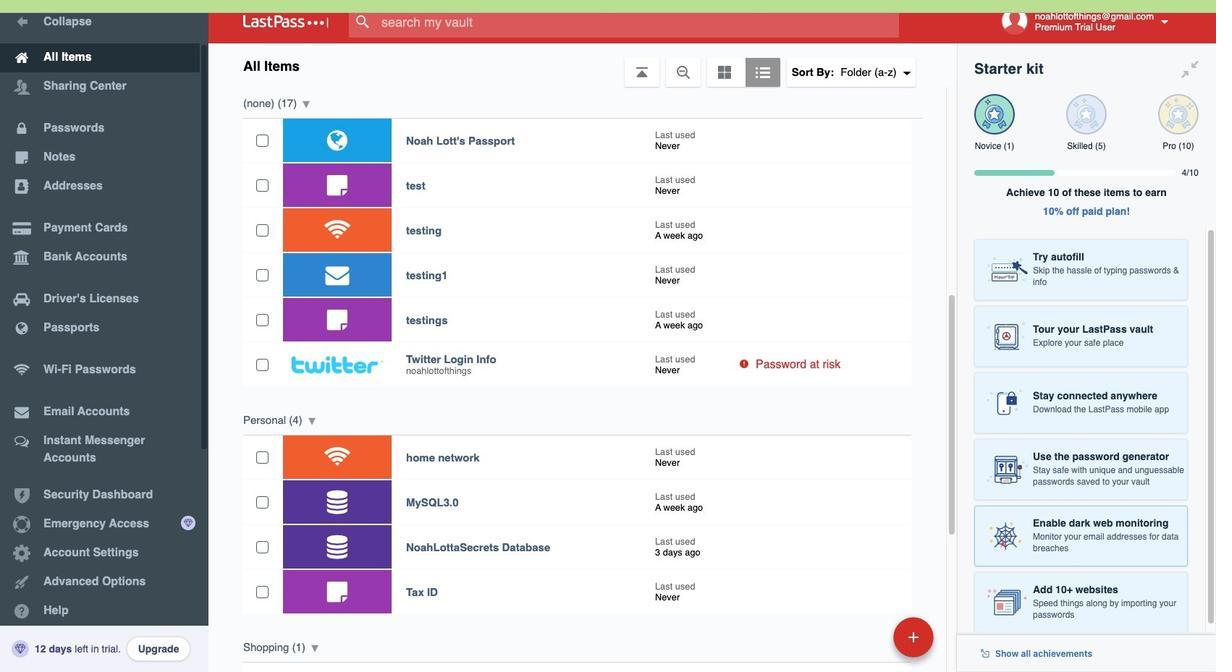 Task type: vqa. For each thing, say whether or not it's contained in the screenshot.
Search search box
yes



Task type: describe. For each thing, give the bounding box(es) containing it.
lastpass image
[[243, 15, 329, 28]]

main navigation navigation
[[0, 0, 209, 673]]

new item element
[[794, 617, 939, 658]]

vault options navigation
[[209, 43, 957, 87]]

new item navigation
[[794, 613, 943, 673]]



Task type: locate. For each thing, give the bounding box(es) containing it.
alert
[[0, 0, 1217, 2]]

search my vault text field
[[349, 6, 928, 38]]

Search search field
[[349, 6, 928, 38]]



